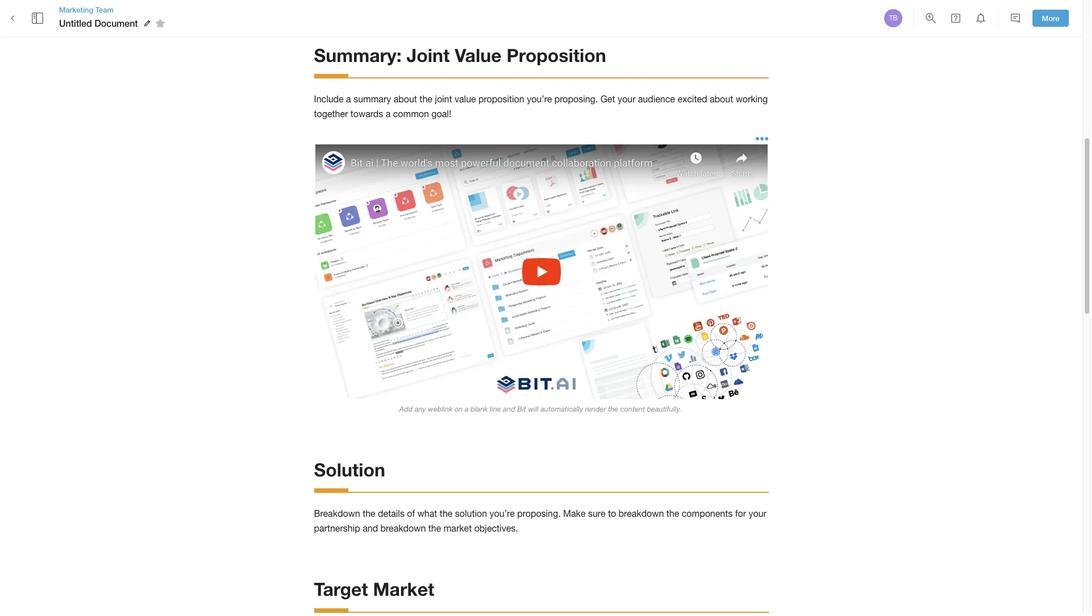 Task type: locate. For each thing, give the bounding box(es) containing it.
you're
[[527, 94, 552, 104], [490, 508, 515, 518]]

0 horizontal spatial you're
[[490, 508, 515, 518]]

a right include
[[346, 94, 351, 104]]

target
[[314, 578, 368, 600]]

and
[[503, 405, 516, 413], [363, 523, 378, 533]]

0 horizontal spatial your
[[618, 94, 636, 104]]

common
[[393, 109, 429, 119]]

summary:
[[314, 44, 402, 66]]

the right what
[[440, 508, 453, 518]]

marketing team
[[59, 5, 114, 14]]

on
[[455, 405, 463, 413]]

you're up 'objectives.'
[[490, 508, 515, 518]]

objectives.
[[475, 523, 518, 533]]

favorite image
[[153, 17, 167, 30]]

breakdown down of
[[381, 523, 426, 533]]

2 about from the left
[[710, 94, 734, 104]]

about
[[394, 94, 417, 104], [710, 94, 734, 104]]

0 horizontal spatial breakdown
[[381, 523, 426, 533]]

1 vertical spatial breakdown
[[381, 523, 426, 533]]

0 vertical spatial proposing.
[[555, 94, 598, 104]]

beautifully.
[[647, 405, 682, 413]]

a right on
[[465, 405, 469, 413]]

a
[[346, 94, 351, 104], [386, 109, 391, 119], [465, 405, 469, 413]]

value
[[455, 44, 502, 66]]

line
[[490, 405, 501, 413]]

target market
[[314, 578, 435, 600]]

your inside include a summary about the joint value proposition you're proposing. get your audience excited about working together towards a common goal!
[[618, 94, 636, 104]]

0 vertical spatial and
[[503, 405, 516, 413]]

0 horizontal spatial and
[[363, 523, 378, 533]]

tb button
[[883, 7, 905, 29]]

summary: joint value proposition
[[314, 44, 607, 66]]

what
[[418, 508, 438, 518]]

marketing team link
[[59, 4, 169, 15]]

the down what
[[429, 523, 441, 533]]

add any weblink on a blank line and bit will automatically render the content beautifully.
[[399, 405, 684, 413]]

weblink
[[428, 405, 453, 413]]

sure
[[588, 508, 606, 518]]

1 horizontal spatial you're
[[527, 94, 552, 104]]

about right excited
[[710, 94, 734, 104]]

bit
[[518, 405, 526, 413]]

marketing
[[59, 5, 93, 14]]

1 horizontal spatial a
[[386, 109, 391, 119]]

include
[[314, 94, 344, 104]]

joint
[[407, 44, 450, 66]]

proposing. inside breakdown the details of what the solution you're proposing. make sure to breakdown the components for your partnership and breakdown the market objectives.
[[518, 508, 561, 518]]

joint
[[435, 94, 452, 104]]

the
[[420, 94, 433, 104], [608, 405, 619, 413], [363, 508, 376, 518], [440, 508, 453, 518], [667, 508, 680, 518], [429, 523, 441, 533]]

automatically
[[541, 405, 583, 413]]

solution
[[314, 459, 386, 480]]

2 horizontal spatial a
[[465, 405, 469, 413]]

and inside breakdown the details of what the solution you're proposing. make sure to breakdown the components for your partnership and breakdown the market objectives.
[[363, 523, 378, 533]]

proposing. left get
[[555, 94, 598, 104]]

1 vertical spatial you're
[[490, 508, 515, 518]]

1 vertical spatial your
[[749, 508, 767, 518]]

tb
[[890, 14, 898, 22]]

include a summary about the joint value proposition you're proposing. get your audience excited about working together towards a common goal!
[[314, 94, 771, 119]]

proposing. inside include a summary about the joint value proposition you're proposing. get your audience excited about working together towards a common goal!
[[555, 94, 598, 104]]

more
[[1043, 13, 1060, 23]]

1 horizontal spatial breakdown
[[619, 508, 664, 518]]

about up common in the top left of the page
[[394, 94, 417, 104]]

and down details
[[363, 523, 378, 533]]

breakdown right to
[[619, 508, 664, 518]]

0 horizontal spatial about
[[394, 94, 417, 104]]

content
[[621, 405, 645, 413]]

proposing.
[[555, 94, 598, 104], [518, 508, 561, 518]]

working
[[736, 94, 768, 104]]

proposition
[[507, 44, 607, 66]]

0 vertical spatial a
[[346, 94, 351, 104]]

the left the joint
[[420, 94, 433, 104]]

0 vertical spatial breakdown
[[619, 508, 664, 518]]

the left details
[[363, 508, 376, 518]]

1 horizontal spatial about
[[710, 94, 734, 104]]

0 vertical spatial you're
[[527, 94, 552, 104]]

proposing. left 'make'
[[518, 508, 561, 518]]

1 horizontal spatial your
[[749, 508, 767, 518]]

solution
[[455, 508, 487, 518]]

1 horizontal spatial and
[[503, 405, 516, 413]]

breakdown
[[619, 508, 664, 518], [381, 523, 426, 533]]

audience
[[638, 94, 675, 104]]

your
[[618, 94, 636, 104], [749, 508, 767, 518]]

0 vertical spatial your
[[618, 94, 636, 104]]

you're right proposition
[[527, 94, 552, 104]]

1 vertical spatial and
[[363, 523, 378, 533]]

a right towards
[[386, 109, 391, 119]]

your right for
[[749, 508, 767, 518]]

1 vertical spatial proposing.
[[518, 508, 561, 518]]

towards
[[351, 109, 383, 119]]

your right get
[[618, 94, 636, 104]]

components
[[682, 508, 733, 518]]

any
[[415, 405, 426, 413]]

1 vertical spatial a
[[386, 109, 391, 119]]

and left bit
[[503, 405, 516, 413]]



Task type: describe. For each thing, give the bounding box(es) containing it.
market
[[373, 578, 435, 600]]

excited
[[678, 94, 708, 104]]

the left components
[[667, 508, 680, 518]]

details
[[378, 508, 405, 518]]

render
[[585, 405, 606, 413]]

1 about from the left
[[394, 94, 417, 104]]

to
[[608, 508, 616, 518]]

blank
[[471, 405, 488, 413]]

breakdown the details of what the solution you're proposing. make sure to breakdown the components for your partnership and breakdown the market objectives.
[[314, 508, 770, 533]]

value
[[455, 94, 476, 104]]

breakdown
[[314, 508, 360, 518]]

team
[[95, 5, 114, 14]]

for
[[736, 508, 747, 518]]

of
[[407, 508, 415, 518]]

your inside breakdown the details of what the solution you're proposing. make sure to breakdown the components for your partnership and breakdown the market objectives.
[[749, 508, 767, 518]]

untitled document
[[59, 18, 138, 28]]

add
[[399, 405, 413, 413]]

goal!
[[432, 109, 452, 119]]

summary
[[354, 94, 391, 104]]

0 horizontal spatial a
[[346, 94, 351, 104]]

market
[[444, 523, 472, 533]]

get
[[601, 94, 615, 104]]

the right render
[[608, 405, 619, 413]]

untitled
[[59, 18, 92, 28]]

proposition
[[479, 94, 525, 104]]

make
[[564, 508, 586, 518]]

you're inside include a summary about the joint value proposition you're proposing. get your audience excited about working together towards a common goal!
[[527, 94, 552, 104]]

partnership
[[314, 523, 360, 533]]

the inside include a summary about the joint value proposition you're proposing. get your audience excited about working together towards a common goal!
[[420, 94, 433, 104]]

will
[[528, 405, 539, 413]]

document
[[95, 18, 138, 28]]

more button
[[1033, 9, 1070, 27]]

you're inside breakdown the details of what the solution you're proposing. make sure to breakdown the components for your partnership and breakdown the market objectives.
[[490, 508, 515, 518]]

together
[[314, 109, 348, 119]]

2 vertical spatial a
[[465, 405, 469, 413]]



Task type: vqa. For each thing, say whether or not it's contained in the screenshot.
Workspaces
no



